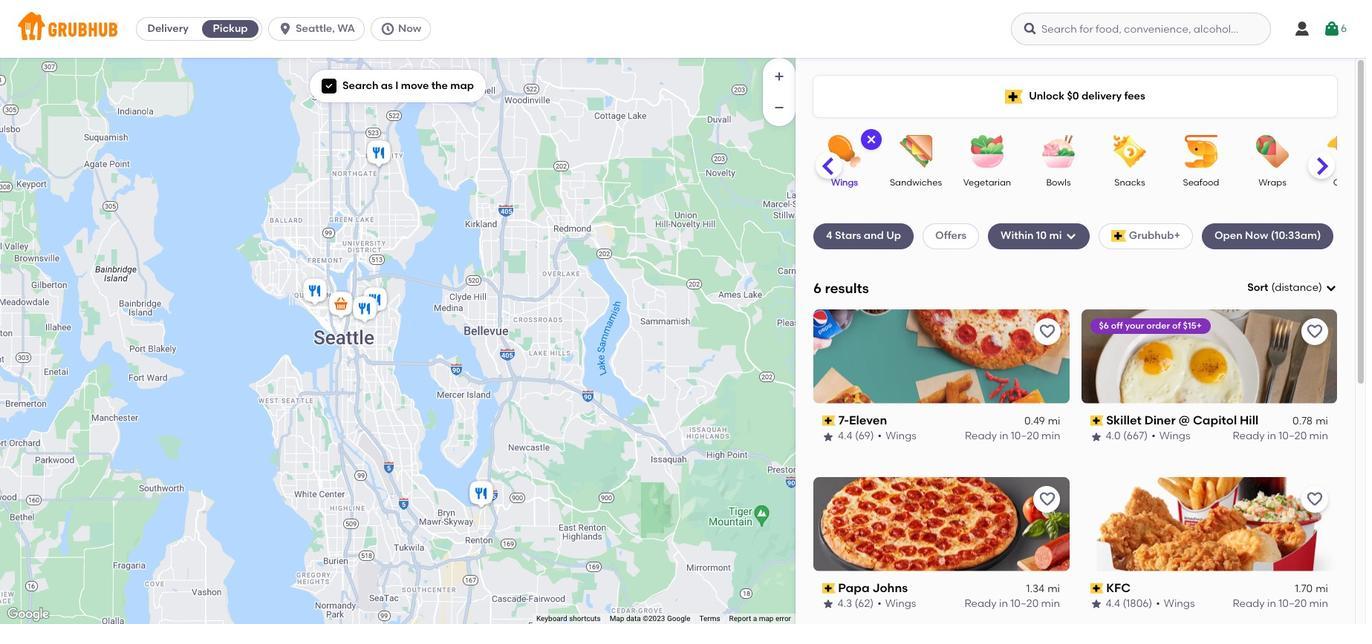 Task type: locate. For each thing, give the bounding box(es) containing it.
0 vertical spatial svg image
[[278, 22, 293, 36]]

0.78 mi
[[1293, 415, 1329, 428]]

grubhub plus flag logo image left grubhub+
[[1111, 231, 1126, 243]]

svg image inside 6 button
[[1323, 20, 1341, 38]]

hill
[[1240, 414, 1259, 428]]

1 vertical spatial map
[[759, 615, 774, 624]]

10–20 down 0.49
[[1011, 431, 1039, 443]]

subscription pass image left the skillet
[[1091, 416, 1104, 427]]

7-
[[839, 414, 849, 428]]

svg image inside now button
[[380, 22, 395, 36]]

now right open
[[1246, 230, 1269, 242]]

star icon image left 4.3
[[823, 599, 835, 611]]

to
[[1234, 571, 1244, 583]]

4.3 (62)
[[838, 598, 874, 611]]

google image
[[4, 606, 53, 625]]

0 horizontal spatial svg image
[[278, 22, 293, 36]]

wings down skillet diner @ capitol hill
[[1160, 431, 1191, 443]]

save this restaurant button for papa johns
[[1034, 487, 1061, 513]]

up
[[887, 230, 901, 242]]

papa johns
[[839, 582, 909, 596]]

subscription pass image
[[1091, 416, 1104, 427], [823, 584, 836, 594], [1091, 584, 1104, 594]]

diner
[[1145, 414, 1176, 428]]

star icon image for papa
[[823, 599, 835, 611]]

1.70
[[1296, 583, 1313, 596]]

save this restaurant button
[[1034, 319, 1061, 345], [1302, 319, 1329, 345], [1034, 487, 1061, 513], [1302, 487, 1329, 513]]

keyboard
[[536, 615, 568, 624]]

subscription pass image
[[823, 416, 836, 427]]

move
[[401, 80, 429, 92]]

grubhub plus flag logo image left "unlock" on the right top of page
[[1006, 90, 1023, 104]]

1 vertical spatial 6
[[814, 280, 822, 297]]

• for johns
[[878, 598, 882, 611]]

wings down 'proceed'
[[1164, 598, 1195, 611]]

0 vertical spatial now
[[398, 22, 422, 35]]

open now (10:33am)
[[1215, 230, 1322, 242]]

wings right (69)
[[886, 431, 917, 443]]

grubhub+
[[1129, 230, 1181, 242]]

svg image inside seattle, wa "button"
[[278, 22, 293, 36]]

mi
[[1050, 230, 1062, 242], [1048, 415, 1061, 428], [1316, 415, 1329, 428], [1048, 583, 1061, 596], [1316, 583, 1329, 596]]

1 horizontal spatial map
[[759, 615, 774, 624]]

10–20
[[1011, 431, 1039, 443], [1279, 431, 1307, 443], [1011, 598, 1039, 611], [1279, 598, 1307, 611]]

min down 0.49 mi
[[1042, 431, 1061, 443]]

in
[[1000, 431, 1009, 443], [1268, 431, 1277, 443], [1000, 598, 1009, 611], [1268, 598, 1277, 611]]

ready for eleven
[[965, 431, 997, 443]]

1 vertical spatial 4.4
[[1106, 598, 1121, 611]]

$6
[[1099, 321, 1109, 331]]

star icon image for 7-
[[823, 431, 835, 443]]

• right (69)
[[878, 431, 882, 443]]

min for johns
[[1042, 598, 1061, 611]]

1.34 mi
[[1027, 583, 1061, 596]]

papa johns image
[[360, 285, 390, 318]]

main navigation navigation
[[0, 0, 1367, 58]]

0.78
[[1293, 415, 1313, 428]]

min for diner
[[1310, 431, 1329, 443]]

• right (62)
[[878, 598, 882, 611]]

4.0
[[1106, 431, 1121, 443]]

(667)
[[1124, 431, 1148, 443]]

red robin image
[[466, 479, 496, 512]]

1 horizontal spatial grubhub plus flag logo image
[[1111, 231, 1126, 243]]

1.70 mi
[[1296, 583, 1329, 596]]

2 horizontal spatial svg image
[[1065, 231, 1077, 243]]

papa johns logo image
[[814, 478, 1070, 572]]

google
[[667, 615, 691, 624]]

1 vertical spatial svg image
[[866, 134, 878, 146]]

johns
[[873, 582, 909, 596]]

(62)
[[855, 598, 874, 611]]

10–20 for johns
[[1011, 598, 1039, 611]]

map
[[610, 615, 625, 624]]

delivery
[[1082, 90, 1122, 102]]

6 for 6
[[1341, 22, 1347, 35]]

ready in 10–20 min down "0.78"
[[1233, 431, 1329, 443]]

0 vertical spatial map
[[451, 80, 474, 92]]

now up search as i move the map
[[398, 22, 422, 35]]

• right (1806)
[[1157, 598, 1161, 611]]

min down 1.34 mi
[[1042, 598, 1061, 611]]

sandwiches image
[[890, 135, 942, 168]]

svg image
[[278, 22, 293, 36], [866, 134, 878, 146], [1065, 231, 1077, 243]]

• wings for diner
[[1152, 431, 1191, 443]]

subscription pass image left "papa"
[[823, 584, 836, 594]]

$6 off your order of $15+
[[1099, 321, 1202, 331]]

(
[[1272, 282, 1275, 294]]

$0
[[1067, 90, 1079, 102]]

mi right 0.49
[[1048, 415, 1061, 428]]

star icon image down subscription pass icon
[[823, 431, 835, 443]]

wings for diner
[[1160, 431, 1191, 443]]

• for eleven
[[878, 431, 882, 443]]

0 vertical spatial grubhub plus flag logo image
[[1006, 90, 1023, 104]]

4.4 down the 7-
[[838, 431, 853, 443]]

snacks image
[[1104, 135, 1156, 168]]

map
[[451, 80, 474, 92], [759, 615, 774, 624]]

0 horizontal spatial grubhub plus flag logo image
[[1006, 90, 1023, 104]]

map data ©2023 google
[[610, 615, 691, 624]]

kfc
[[1107, 582, 1131, 596]]

report
[[729, 615, 751, 624]]

sort
[[1248, 282, 1269, 294]]

6
[[1341, 22, 1347, 35], [814, 280, 822, 297]]

off
[[1112, 321, 1123, 331]]

star icon image for skillet
[[1091, 431, 1102, 443]]

4.4 (69)
[[838, 431, 874, 443]]

0 vertical spatial 4.4
[[838, 431, 853, 443]]

star icon image left the 4.0 at the right bottom of the page
[[1091, 431, 1102, 443]]

cafe
[[1334, 178, 1355, 188]]

4.4 for kfc
[[1106, 598, 1121, 611]]

stars
[[835, 230, 862, 242]]

• wings down diner
[[1152, 431, 1191, 443]]

mi right the 1.70
[[1316, 583, 1329, 596]]

mi right 10
[[1050, 230, 1062, 242]]

6 inside button
[[1341, 22, 1347, 35]]

subscription pass image left the kfc in the bottom of the page
[[1091, 584, 1104, 594]]

distance
[[1275, 282, 1319, 294]]

mi right 1.34
[[1048, 583, 1061, 596]]

ready for diner
[[1233, 431, 1265, 443]]

terms link
[[700, 615, 721, 624]]

1 vertical spatial now
[[1246, 230, 1269, 242]]

skillet
[[1107, 414, 1142, 428]]

i
[[396, 80, 399, 92]]

min
[[1042, 431, 1061, 443], [1310, 431, 1329, 443], [1042, 598, 1061, 611], [1310, 598, 1329, 611]]

in for diner
[[1268, 431, 1277, 443]]

map right the
[[451, 80, 474, 92]]

svg image left sandwiches image
[[866, 134, 878, 146]]

wings down johns
[[886, 598, 917, 611]]

bowls
[[1047, 178, 1071, 188]]

•
[[878, 431, 882, 443], [1152, 431, 1156, 443], [878, 598, 882, 611], [1157, 598, 1161, 611]]

sandwiches
[[890, 178, 942, 188]]

4.4 (1806)
[[1106, 598, 1153, 611]]

minus icon image
[[772, 100, 787, 115]]

search as i move the map
[[343, 80, 474, 92]]

delivery
[[147, 22, 189, 35]]

wings
[[832, 178, 858, 188], [886, 431, 917, 443], [1160, 431, 1191, 443], [886, 598, 917, 611], [1164, 598, 1195, 611]]

wings for eleven
[[886, 431, 917, 443]]

mi for 7-eleven
[[1048, 415, 1061, 428]]

• down diner
[[1152, 431, 1156, 443]]

0 horizontal spatial 4.4
[[838, 431, 853, 443]]

subscription pass image for papa
[[823, 584, 836, 594]]

ready in 10–20 min
[[965, 431, 1061, 443], [1233, 431, 1329, 443], [965, 598, 1061, 611], [1233, 598, 1329, 611]]

0.49 mi
[[1025, 415, 1061, 428]]

svg image right 10
[[1065, 231, 1077, 243]]

mi right "0.78"
[[1316, 415, 1329, 428]]

proceed to checkout
[[1188, 571, 1296, 583]]

terms
[[700, 615, 721, 624]]

• wings right (1806)
[[1157, 598, 1195, 611]]

ready
[[965, 431, 997, 443], [1233, 431, 1265, 443], [965, 598, 997, 611], [1233, 598, 1265, 611]]

• wings right (69)
[[878, 431, 917, 443]]

fees
[[1125, 90, 1146, 102]]

star icon image
[[823, 431, 835, 443], [1091, 431, 1102, 443], [823, 599, 835, 611], [1091, 599, 1102, 611]]

save this restaurant button for 7-eleven
[[1034, 319, 1061, 345]]

save this restaurant image for papa johns
[[1039, 491, 1056, 509]]

• wings down johns
[[878, 598, 917, 611]]

ready in 10–20 min down 0.49
[[965, 431, 1061, 443]]

subscription pass image for skillet
[[1091, 416, 1104, 427]]

now
[[398, 22, 422, 35], [1246, 230, 1269, 242]]

1 horizontal spatial 6
[[1341, 22, 1347, 35]]

wings down wings image on the right top of page
[[832, 178, 858, 188]]

skillet diner @ capitol hill image
[[350, 294, 379, 327]]

None field
[[1248, 281, 1338, 296]]

svg image inside field
[[1326, 283, 1338, 294]]

svg image left seattle,
[[278, 22, 293, 36]]

vegetarian
[[964, 178, 1012, 188]]

10–20 down "0.78"
[[1279, 431, 1307, 443]]

1 horizontal spatial svg image
[[866, 134, 878, 146]]

grubhub plus flag logo image
[[1006, 90, 1023, 104], [1111, 231, 1126, 243]]

0 horizontal spatial 6
[[814, 280, 822, 297]]

ready in 10–20 min down 1.34
[[965, 598, 1061, 611]]

ready in 10–20 min down the 1.70
[[1233, 598, 1329, 611]]

min down 0.78 mi
[[1310, 431, 1329, 443]]

4.4
[[838, 431, 853, 443], [1106, 598, 1121, 611]]

7-eleven logo image
[[814, 310, 1070, 404]]

report a map error
[[729, 615, 791, 624]]

4.4 down the kfc in the bottom of the page
[[1106, 598, 1121, 611]]

now button
[[371, 17, 437, 41]]

10–20 for diner
[[1279, 431, 1307, 443]]

ready for johns
[[965, 598, 997, 611]]

10–20 down 1.34
[[1011, 598, 1039, 611]]

wa
[[338, 22, 355, 35]]

svg image
[[1294, 20, 1312, 38], [1323, 20, 1341, 38], [380, 22, 395, 36], [1023, 22, 1038, 36], [325, 82, 334, 91], [1326, 283, 1338, 294]]

• wings
[[878, 431, 917, 443], [1152, 431, 1191, 443], [878, 598, 917, 611], [1157, 598, 1195, 611]]

1 horizontal spatial 4.4
[[1106, 598, 1121, 611]]

save this restaurant image
[[1039, 323, 1056, 341], [1306, 323, 1324, 341], [1039, 491, 1056, 509], [1306, 491, 1324, 509]]

0 vertical spatial 6
[[1341, 22, 1347, 35]]

0 horizontal spatial now
[[398, 22, 422, 35]]

ready in 10–20 min for diner
[[1233, 431, 1329, 443]]

10–20 down the 1.70
[[1279, 598, 1307, 611]]

star icon image left 4.4 (1806)
[[1091, 599, 1102, 611]]

skillet diner @ capitol hill
[[1107, 414, 1259, 428]]

sort ( distance )
[[1248, 282, 1323, 294]]

map right a
[[759, 615, 774, 624]]

min for eleven
[[1042, 431, 1061, 443]]

1 vertical spatial grubhub plus flag logo image
[[1111, 231, 1126, 243]]



Task type: describe. For each thing, give the bounding box(es) containing it.
within
[[1001, 230, 1034, 242]]

keyboard shortcuts
[[536, 615, 601, 624]]

kfc logo image
[[1082, 478, 1338, 572]]

save this restaurant image for 7-eleven
[[1039, 323, 1056, 341]]

cafe image
[[1318, 135, 1367, 168]]

search
[[343, 80, 379, 92]]

unlock $0 delivery fees
[[1029, 90, 1146, 102]]

of
[[1173, 321, 1181, 331]]

unlock
[[1029, 90, 1065, 102]]

vegetarian image
[[962, 135, 1014, 168]]

)
[[1319, 282, 1323, 294]]

pickup button
[[199, 17, 262, 41]]

bowls image
[[1033, 135, 1085, 168]]

• for diner
[[1152, 431, 1156, 443]]

seattle, wa button
[[268, 17, 371, 41]]

grubhub plus flag logo image for grubhub+
[[1111, 231, 1126, 243]]

4.3
[[838, 598, 853, 611]]

wings image
[[819, 135, 871, 168]]

4
[[826, 230, 833, 242]]

(69)
[[855, 431, 874, 443]]

Search for food, convenience, alcohol... search field
[[1011, 13, 1271, 45]]

mi for kfc
[[1316, 583, 1329, 596]]

4.0 (667)
[[1106, 431, 1148, 443]]

mi for skillet diner @ capitol hill
[[1316, 415, 1329, 428]]

2 vertical spatial svg image
[[1065, 231, 1077, 243]]

min down 1.70 mi
[[1310, 598, 1329, 611]]

report a map error link
[[729, 615, 791, 624]]

6 button
[[1323, 16, 1347, 42]]

keyboard shortcuts button
[[536, 615, 601, 625]]

error
[[776, 615, 791, 624]]

in for johns
[[1000, 598, 1009, 611]]

@
[[1179, 414, 1191, 428]]

10
[[1037, 230, 1047, 242]]

(1806)
[[1123, 598, 1153, 611]]

now inside button
[[398, 22, 422, 35]]

seattle, wa
[[296, 22, 355, 35]]

in for eleven
[[1000, 431, 1009, 443]]

your
[[1126, 321, 1145, 331]]

and
[[864, 230, 884, 242]]

as
[[381, 80, 393, 92]]

0 horizontal spatial map
[[451, 80, 474, 92]]

10–20 for eleven
[[1011, 431, 1039, 443]]

ready in 10–20 min for johns
[[965, 598, 1061, 611]]

kfc image
[[300, 276, 330, 309]]

0.49
[[1025, 415, 1045, 428]]

capitol
[[1193, 414, 1237, 428]]

1 horizontal spatial now
[[1246, 230, 1269, 242]]

6 results
[[814, 280, 869, 297]]

7-eleven
[[839, 414, 887, 428]]

luciano's pizza & pasta (lake city way ne) image
[[364, 138, 393, 171]]

open
[[1215, 230, 1243, 242]]

seattle,
[[296, 22, 335, 35]]

none field containing sort
[[1248, 281, 1338, 296]]

seafood image
[[1176, 135, 1228, 168]]

mi for papa johns
[[1048, 583, 1061, 596]]

order
[[1147, 321, 1170, 331]]

4 stars and up
[[826, 230, 901, 242]]

checkout
[[1247, 571, 1296, 583]]

papa
[[839, 582, 870, 596]]

save this restaurant image for kfc
[[1306, 491, 1324, 509]]

offers
[[936, 230, 967, 242]]

save this restaurant button for kfc
[[1302, 487, 1329, 513]]

plus icon image
[[772, 69, 787, 84]]

1.34
[[1027, 583, 1045, 596]]

wings for johns
[[886, 598, 917, 611]]

grubhub plus flag logo image for unlock $0 delivery fees
[[1006, 90, 1023, 104]]

6 for 6 results
[[814, 280, 822, 297]]

proceed to checkout button
[[1143, 564, 1342, 591]]

7 eleven image
[[326, 289, 356, 322]]

map region
[[0, 0, 903, 625]]

ready in 10–20 min for eleven
[[965, 431, 1061, 443]]

proceed
[[1188, 571, 1231, 583]]

shortcuts
[[569, 615, 601, 624]]

wraps image
[[1247, 135, 1299, 168]]

the
[[431, 80, 448, 92]]

results
[[825, 280, 869, 297]]

within 10 mi
[[1001, 230, 1062, 242]]

eleven
[[849, 414, 887, 428]]

wraps
[[1259, 178, 1287, 188]]

snacks
[[1115, 178, 1146, 188]]

data
[[626, 615, 641, 624]]

$15+
[[1183, 321, 1202, 331]]

pickup
[[213, 22, 248, 35]]

• wings for johns
[[878, 598, 917, 611]]

delivery button
[[137, 17, 199, 41]]

skillet diner @ capitol hill logo image
[[1082, 310, 1338, 404]]

4.4 for 7-eleven
[[838, 431, 853, 443]]

©2023
[[643, 615, 665, 624]]

• wings for eleven
[[878, 431, 917, 443]]

(10:33am)
[[1271, 230, 1322, 242]]

a
[[753, 615, 757, 624]]

seafood
[[1183, 178, 1220, 188]]



Task type: vqa. For each thing, say whether or not it's contained in the screenshot.
SIDE
no



